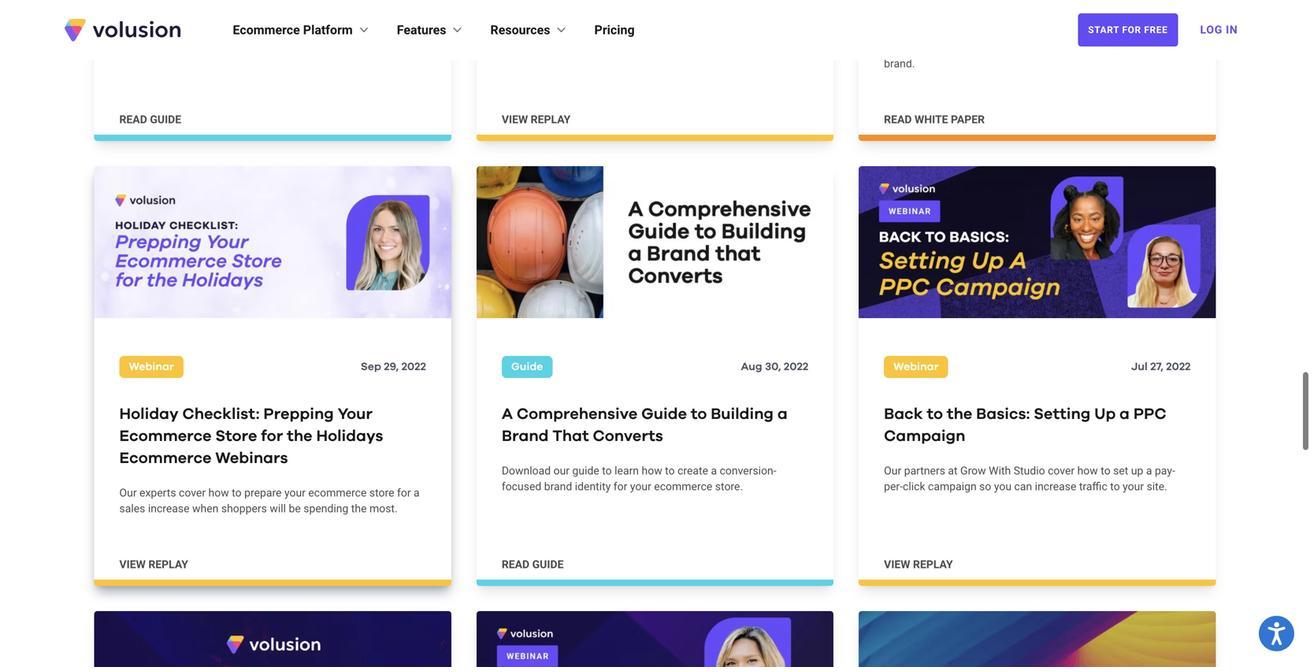 Task type: describe. For each thing, give the bounding box(es) containing it.
be
[[289, 503, 301, 516]]

our experts cover tips for holiday retail sales strategy, including steps for preparedness and brick-and-mortar sales.
[[502, 4, 800, 32]]

the inside our experts cover how to prepare your ecommerce store for a sales increase when shoppers will be spending the most.
[[351, 503, 367, 516]]

a inside our experts cover how to prepare your ecommerce store for a sales increase when shoppers will be spending the most.
[[414, 487, 420, 500]]

identity
[[575, 481, 611, 494]]

resources button
[[491, 20, 570, 39]]

2022 for holiday checklist: prepping your ecommerce store for the holidays ecommerce webinars
[[402, 362, 426, 373]]

need
[[333, 4, 357, 17]]

view replay button for holiday checklist: prepping your ecommerce store for the holidays ecommerce webinars
[[119, 557, 188, 573]]

to inside our experts cover how to prepare your ecommerce store for a sales increase when shoppers will be spending the most.
[[232, 487, 242, 500]]

for inside download our guide to learn everything you need to know about creating product videos for your ecommerce storefront.
[[268, 19, 282, 32]]

our for creating
[[171, 4, 187, 17]]

jul
[[1132, 362, 1148, 373]]

our partners at grow with studio cover how to set up a pay- per-click campaign so you can increase traffic to your site.
[[885, 465, 1176, 494]]

1 vertical spatial read guide
[[502, 559, 564, 572]]

1 horizontal spatial view
[[502, 113, 528, 126]]

back to the basics: setting up a ppc campaign image
[[859, 166, 1217, 319]]

in
[[1227, 23, 1239, 36]]

product
[[193, 19, 231, 32]]

to right need
[[360, 4, 370, 17]]

how inside our partners at grow with studio cover how to set up a pay- per-click campaign so you can increase traffic to your site.
[[1078, 465, 1099, 478]]

ecommerce inside download our guide to learn everything you need to know about creating product videos for your ecommerce storefront.
[[309, 19, 367, 32]]

to up identity
[[602, 465, 612, 478]]

pay
[[1042, 26, 1060, 39]]

brick-
[[686, 19, 713, 32]]

customers
[[1082, 42, 1134, 55]]

for down tips
[[579, 19, 593, 32]]

pay-
[[1156, 465, 1176, 478]]

cover for steps
[[562, 4, 588, 17]]

shoppers
[[221, 503, 267, 516]]

ecommerce inside our experts cover how to prepare your ecommerce store for a sales increase when shoppers will be spending the most.
[[309, 487, 367, 500]]

ecommerce platform
[[233, 22, 353, 37]]

download our guide to learn how to create a conversion- focused brand identity for your ecommerce store.
[[502, 465, 777, 494]]

studio
[[1014, 465, 1046, 478]]

to left create
[[665, 465, 675, 478]]

view
[[1137, 42, 1159, 55]]

jul 27, 2022
[[1132, 362, 1192, 373]]

increase inside our experts cover how to prepare your ecommerce store for a sales increase when shoppers will be spending the most.
[[148, 503, 190, 516]]

comprehensive
[[517, 407, 638, 423]]

store.
[[716, 481, 743, 494]]

basics:
[[977, 407, 1031, 423]]

for inside holiday checklist: prepping your ecommerce store for the holidays ecommerce webinars
[[261, 429, 283, 445]]

holiday checklist: prepping your ecommerce store for the holidays ecommerce webinars image
[[94, 166, 452, 319]]

guide inside a comprehensive guide to building a brand that converts
[[642, 407, 687, 423]]

sales inside our experts cover tips for holiday retail sales strategy, including steps for preparedness and brick-and-mortar sales.
[[694, 4, 720, 17]]

1 horizontal spatial view replay button
[[502, 112, 571, 128]]

guide inside download our guide to learn how to create a conversion- focused brand identity for your ecommerce store.
[[573, 465, 600, 478]]

converts
[[593, 429, 664, 445]]

30,
[[766, 362, 782, 373]]

start for free
[[1089, 24, 1169, 35]]

0 vertical spatial guide
[[511, 362, 543, 373]]

webinars
[[216, 451, 288, 467]]

know
[[372, 4, 399, 17]]

aug 30, 2022
[[741, 362, 809, 373]]

discover how offering buy now, pay later options at checkout can improve both your revenue and how customers view your brand.
[[885, 26, 1188, 70]]

grow
[[961, 465, 987, 478]]

webinar for back
[[894, 362, 939, 373]]

preparedness
[[596, 19, 662, 32]]

site.
[[1147, 481, 1168, 494]]

store
[[370, 487, 395, 500]]

prepare
[[244, 487, 282, 500]]

replay for back to the basics: setting up a ppc campaign
[[914, 559, 954, 572]]

read white paper
[[885, 113, 985, 126]]

holiday
[[629, 4, 664, 17]]

and inside discover how offering buy now, pay later options at checkout can improve both your revenue and how customers view your brand.
[[1038, 42, 1056, 55]]

cover inside our partners at grow with studio cover how to set up a pay- per-click campaign so you can increase traffic to your site.
[[1049, 465, 1075, 478]]

sep 29, 2022
[[361, 362, 426, 373]]

read for read white paper button
[[885, 113, 912, 126]]

start
[[1089, 24, 1120, 35]]

view replay button for back to the basics: setting up a ppc campaign
[[885, 557, 954, 573]]

1 horizontal spatial replay
[[531, 113, 571, 126]]

holiday
[[119, 407, 179, 423]]

view for back to the basics: setting up a ppc campaign
[[885, 559, 911, 572]]

checkout
[[1142, 26, 1188, 39]]

revenue
[[996, 42, 1035, 55]]

traffic
[[1080, 481, 1108, 494]]

view replay for back to the basics: setting up a ppc campaign
[[885, 559, 954, 572]]

your down checkout
[[1162, 42, 1183, 55]]

webinar for holiday
[[129, 362, 174, 373]]

features
[[397, 22, 447, 37]]

log in
[[1201, 23, 1239, 36]]

experts for sales
[[140, 487, 176, 500]]

our inside our experts cover tips for holiday retail sales strategy, including steps for preparedness and brick-and-mortar sales.
[[502, 4, 519, 17]]

videos
[[233, 19, 266, 32]]

2022 for a comprehensive guide to building a brand that converts
[[784, 362, 809, 373]]

your
[[338, 407, 373, 423]]

checklist:
[[183, 407, 260, 423]]

prepping
[[264, 407, 334, 423]]

ecommerce inside download our guide to learn how to create a conversion- focused brand identity for your ecommerce store.
[[655, 481, 713, 494]]

sales inside our experts cover how to prepare your ecommerce store for a sales increase when shoppers will be spending the most.
[[119, 503, 145, 516]]

partners
[[905, 465, 946, 478]]

per-
[[885, 481, 903, 494]]

a
[[502, 407, 513, 423]]

2 vertical spatial ecommerce
[[119, 451, 212, 467]]

set
[[1114, 465, 1129, 478]]

everything
[[259, 4, 310, 17]]

ecommerce platform button
[[233, 20, 372, 39]]

how down the later
[[1059, 42, 1079, 55]]

you inside download our guide to learn everything you need to know about creating product videos for your ecommerce storefront.
[[313, 4, 330, 17]]

a comprehensive guide to building a brand that converts
[[502, 407, 788, 445]]

storefront.
[[370, 19, 421, 32]]

discover
[[885, 26, 927, 39]]

how inside our experts cover how to prepare your ecommerce store for a sales increase when shoppers will be spending the most.
[[209, 487, 229, 500]]

a inside back to the basics: setting up a ppc campaign
[[1120, 407, 1130, 423]]

cover for a
[[179, 487, 206, 500]]

mortar
[[735, 19, 768, 32]]

back
[[885, 407, 924, 423]]

0 horizontal spatial read guide
[[119, 113, 181, 126]]

download for focused
[[502, 465, 551, 478]]

platform
[[303, 22, 353, 37]]

download for about
[[119, 4, 169, 17]]

resources
[[491, 22, 551, 37]]

to down "set"
[[1111, 481, 1121, 494]]

and inside our experts cover tips for holiday retail sales strategy, including steps for preparedness and brick-and-mortar sales.
[[665, 19, 684, 32]]

click
[[903, 481, 926, 494]]

a inside download our guide to learn how to create a conversion- focused brand identity for your ecommerce store.
[[711, 465, 717, 478]]

sep
[[361, 362, 381, 373]]

white
[[915, 113, 949, 126]]

pricing
[[595, 22, 635, 37]]

log
[[1201, 23, 1223, 36]]

will
[[270, 503, 286, 516]]

now,
[[1015, 26, 1039, 39]]

for inside download our guide to learn how to create a conversion- focused brand identity for your ecommerce store.
[[614, 481, 628, 494]]



Task type: locate. For each thing, give the bounding box(es) containing it.
can up brand.
[[885, 42, 903, 55]]

log in link
[[1192, 13, 1248, 47]]

0 vertical spatial download
[[119, 4, 169, 17]]

0 vertical spatial increase
[[1036, 481, 1077, 494]]

read inside button
[[885, 113, 912, 126]]

sales.
[[771, 19, 800, 32]]

1 horizontal spatial experts
[[522, 4, 559, 17]]

how inside download our guide to learn how to create a conversion- focused brand identity for your ecommerce store.
[[642, 465, 663, 478]]

building
[[711, 407, 774, 423]]

0 horizontal spatial webinar
[[129, 362, 174, 373]]

campaign
[[929, 481, 977, 494]]

2 vertical spatial our
[[119, 487, 137, 500]]

2 horizontal spatial view replay button
[[885, 557, 954, 573]]

sales
[[694, 4, 720, 17], [119, 503, 145, 516]]

27,
[[1151, 362, 1164, 373]]

at inside discover how offering buy now, pay later options at checkout can improve both your revenue and how customers view your brand.
[[1130, 26, 1140, 39]]

0 vertical spatial our
[[502, 4, 519, 17]]

features button
[[397, 20, 466, 39]]

sales left when
[[119, 503, 145, 516]]

and down retail
[[665, 19, 684, 32]]

for
[[1123, 24, 1142, 35]]

ppc
[[1134, 407, 1167, 423]]

0 horizontal spatial guide
[[511, 362, 543, 373]]

1 horizontal spatial you
[[995, 481, 1012, 494]]

the down "prepping"
[[287, 429, 313, 445]]

0 vertical spatial sales
[[694, 4, 720, 17]]

0 horizontal spatial read
[[119, 113, 147, 126]]

free
[[1145, 24, 1169, 35]]

and
[[665, 19, 684, 32], [1038, 42, 1056, 55]]

our for brand
[[554, 465, 570, 478]]

1 horizontal spatial learn
[[615, 465, 639, 478]]

1 webinar from the left
[[129, 362, 174, 373]]

experts inside our experts cover tips for holiday retail sales strategy, including steps for preparedness and brick-and-mortar sales.
[[522, 4, 559, 17]]

holiday checklist: prepping your ecommerce store for the holidays ecommerce webinars
[[119, 407, 383, 467]]

1 horizontal spatial sales
[[694, 4, 720, 17]]

1 vertical spatial at
[[949, 465, 958, 478]]

aug
[[741, 362, 763, 373]]

0 horizontal spatial experts
[[140, 487, 176, 500]]

0 horizontal spatial cover
[[179, 487, 206, 500]]

2 horizontal spatial cover
[[1049, 465, 1075, 478]]

can down studio
[[1015, 481, 1033, 494]]

download our guide to learn everything you need to know about creating product videos for your ecommerce storefront.
[[119, 4, 421, 32]]

0 horizontal spatial view
[[119, 559, 146, 572]]

tips
[[591, 4, 609, 17]]

your inside download our guide to learn how to create a conversion- focused brand identity for your ecommerce store.
[[631, 481, 652, 494]]

for right store
[[397, 487, 411, 500]]

experts
[[522, 4, 559, 17], [140, 487, 176, 500]]

0 horizontal spatial sales
[[119, 503, 145, 516]]

brand
[[502, 429, 549, 445]]

cover up "steps"
[[562, 4, 588, 17]]

1 horizontal spatial read guide button
[[502, 557, 564, 573]]

download up focused
[[502, 465, 551, 478]]

cover up when
[[179, 487, 206, 500]]

1 vertical spatial the
[[287, 429, 313, 445]]

1 vertical spatial ecommerce
[[119, 429, 212, 445]]

our
[[171, 4, 187, 17], [554, 465, 570, 478]]

2022 right 27,
[[1167, 362, 1192, 373]]

1 horizontal spatial read guide
[[502, 559, 564, 572]]

at inside our partners at grow with studio cover how to set up a pay- per-click campaign so you can increase traffic to your site.
[[949, 465, 958, 478]]

0 horizontal spatial at
[[949, 465, 958, 478]]

1 horizontal spatial our
[[554, 465, 570, 478]]

webinar up holiday
[[129, 362, 174, 373]]

2 webinar from the left
[[894, 362, 939, 373]]

ecommerce down need
[[309, 19, 367, 32]]

0 horizontal spatial read guide button
[[119, 112, 181, 128]]

your inside our experts cover how to prepare your ecommerce store for a sales increase when shoppers will be spending the most.
[[285, 487, 306, 500]]

guide inside download our guide to learn everything you need to know about creating product videos for your ecommerce storefront.
[[190, 4, 217, 17]]

0 horizontal spatial and
[[665, 19, 684, 32]]

you down with
[[995, 481, 1012, 494]]

cover inside our experts cover tips for holiday retail sales strategy, including steps for preparedness and brick-and-mortar sales.
[[562, 4, 588, 17]]

0 horizontal spatial view replay button
[[119, 557, 188, 573]]

start for free link
[[1079, 13, 1179, 47]]

you up platform
[[313, 4, 330, 17]]

our
[[502, 4, 519, 17], [885, 465, 902, 478], [119, 487, 137, 500]]

3 2022 from the left
[[1167, 362, 1192, 373]]

the inside holiday checklist: prepping your ecommerce store for the holidays ecommerce webinars
[[287, 429, 313, 445]]

to left building
[[691, 407, 707, 423]]

offering
[[953, 26, 992, 39]]

0 vertical spatial you
[[313, 4, 330, 17]]

0 vertical spatial can
[[885, 42, 903, 55]]

1 vertical spatial experts
[[140, 487, 176, 500]]

1 vertical spatial you
[[995, 481, 1012, 494]]

to inside a comprehensive guide to building a brand that converts
[[691, 407, 707, 423]]

0 horizontal spatial you
[[313, 4, 330, 17]]

you inside our partners at grow with studio cover how to set up a pay- per-click campaign so you can increase traffic to your site.
[[995, 481, 1012, 494]]

webinar up back
[[894, 362, 939, 373]]

our inside our experts cover how to prepare your ecommerce store for a sales increase when shoppers will be spending the most.
[[119, 487, 137, 500]]

download up about
[[119, 4, 169, 17]]

your down up
[[1123, 481, 1145, 494]]

read for bottommost read guide button
[[502, 559, 530, 572]]

cover inside our experts cover how to prepare your ecommerce store for a sales increase when shoppers will be spending the most.
[[179, 487, 206, 500]]

cover
[[562, 4, 588, 17], [1049, 465, 1075, 478], [179, 487, 206, 500]]

a inside a comprehensive guide to building a brand that converts
[[778, 407, 788, 423]]

our up brand
[[554, 465, 570, 478]]

2 horizontal spatial 2022
[[1167, 362, 1192, 373]]

0 horizontal spatial increase
[[148, 503, 190, 516]]

for right identity
[[614, 481, 628, 494]]

0 horizontal spatial 2022
[[402, 362, 426, 373]]

1 vertical spatial read guide button
[[502, 557, 564, 573]]

increase down studio
[[1036, 481, 1077, 494]]

29,
[[384, 362, 399, 373]]

your inside download our guide to learn everything you need to know about creating product videos for your ecommerce storefront.
[[285, 19, 306, 32]]

2022 right 29, at the bottom of page
[[402, 362, 426, 373]]

1 horizontal spatial 2022
[[784, 362, 809, 373]]

0 vertical spatial read guide button
[[119, 112, 181, 128]]

read guide button
[[119, 112, 181, 128], [502, 557, 564, 573]]

cover right studio
[[1049, 465, 1075, 478]]

ecommerce up spending
[[309, 487, 367, 500]]

for up preparedness
[[612, 4, 626, 17]]

1 vertical spatial download
[[502, 465, 551, 478]]

at
[[1130, 26, 1140, 39], [949, 465, 958, 478]]

the up campaign
[[947, 407, 973, 423]]

setting
[[1034, 407, 1091, 423]]

open accessibe: accessibility options, statement and help image
[[1269, 623, 1286, 646]]

for up webinars
[[261, 429, 283, 445]]

our inside download our guide to learn how to create a conversion- focused brand identity for your ecommerce store.
[[554, 465, 570, 478]]

holidays
[[316, 429, 383, 445]]

and-
[[713, 19, 735, 32]]

increase inside our partners at grow with studio cover how to set up a pay- per-click campaign so you can increase traffic to your site.
[[1036, 481, 1077, 494]]

read for leftmost read guide button
[[119, 113, 147, 126]]

1 vertical spatial our
[[885, 465, 902, 478]]

1 vertical spatial our
[[554, 465, 570, 478]]

experts inside our experts cover how to prepare your ecommerce store for a sales increase when shoppers will be spending the most.
[[140, 487, 176, 500]]

2 horizontal spatial view
[[885, 559, 911, 572]]

1 horizontal spatial cover
[[562, 4, 588, 17]]

creating
[[150, 19, 190, 32]]

view for holiday checklist: prepping your ecommerce store for the holidays ecommerce webinars
[[119, 559, 146, 572]]

view replay button
[[502, 112, 571, 128], [119, 557, 188, 573], [885, 557, 954, 573]]

1 horizontal spatial view replay
[[502, 113, 571, 126]]

strategy,
[[722, 4, 764, 17]]

for down everything
[[268, 19, 282, 32]]

learn
[[232, 4, 257, 17], [615, 465, 639, 478]]

your down offering
[[972, 42, 994, 55]]

1 horizontal spatial at
[[1130, 26, 1140, 39]]

paper
[[952, 113, 985, 126]]

0 horizontal spatial our
[[119, 487, 137, 500]]

2 vertical spatial the
[[351, 503, 367, 516]]

view replay for holiday checklist: prepping your ecommerce store for the holidays ecommerce webinars
[[119, 559, 188, 572]]

0 vertical spatial our
[[171, 4, 187, 17]]

learn up videos
[[232, 4, 257, 17]]

our for back to the basics: setting up a ppc campaign
[[885, 465, 902, 478]]

0 vertical spatial experts
[[522, 4, 559, 17]]

improve
[[905, 42, 945, 55]]

can inside our partners at grow with studio cover how to set up a pay- per-click campaign so you can increase traffic to your site.
[[1015, 481, 1033, 494]]

up
[[1095, 407, 1117, 423]]

0 horizontal spatial the
[[287, 429, 313, 445]]

learn for videos
[[232, 4, 257, 17]]

buy
[[994, 26, 1013, 39]]

1 horizontal spatial and
[[1038, 42, 1056, 55]]

sales up brick-
[[694, 4, 720, 17]]

0 vertical spatial cover
[[562, 4, 588, 17]]

store
[[216, 429, 257, 445]]

download
[[119, 4, 169, 17], [502, 465, 551, 478]]

your down everything
[[285, 19, 306, 32]]

up
[[1132, 465, 1144, 478]]

1 horizontal spatial increase
[[1036, 481, 1077, 494]]

1 vertical spatial can
[[1015, 481, 1033, 494]]

a
[[778, 407, 788, 423], [1120, 407, 1130, 423], [711, 465, 717, 478], [1147, 465, 1153, 478], [414, 487, 420, 500]]

1 horizontal spatial our
[[502, 4, 519, 17]]

ecommerce
[[233, 22, 300, 37], [119, 429, 212, 445], [119, 451, 212, 467]]

how up "traffic" on the right bottom of page
[[1078, 465, 1099, 478]]

ecommerce down create
[[655, 481, 713, 494]]

1 2022 from the left
[[402, 362, 426, 373]]

0 horizontal spatial download
[[119, 4, 169, 17]]

how
[[930, 26, 950, 39], [1059, 42, 1079, 55], [642, 465, 663, 478], [1078, 465, 1099, 478], [209, 487, 229, 500]]

ecommerce
[[309, 19, 367, 32], [655, 481, 713, 494], [309, 487, 367, 500]]

increase left when
[[148, 503, 190, 516]]

view
[[502, 113, 528, 126], [119, 559, 146, 572], [885, 559, 911, 572]]

your up be
[[285, 487, 306, 500]]

conversion-
[[720, 465, 777, 478]]

brand
[[545, 481, 573, 494]]

0 vertical spatial learn
[[232, 4, 257, 17]]

learn inside download our guide to learn how to create a conversion- focused brand identity for your ecommerce store.
[[615, 465, 639, 478]]

1 vertical spatial cover
[[1049, 465, 1075, 478]]

0 vertical spatial at
[[1130, 26, 1140, 39]]

learn for for
[[615, 465, 639, 478]]

to up product
[[220, 4, 230, 17]]

replay
[[531, 113, 571, 126], [148, 559, 188, 572], [914, 559, 954, 572]]

experts for for
[[522, 4, 559, 17]]

1 vertical spatial learn
[[615, 465, 639, 478]]

how left create
[[642, 465, 663, 478]]

ecommerce inside dropdown button
[[233, 22, 300, 37]]

options
[[1091, 26, 1127, 39]]

2 vertical spatial cover
[[179, 487, 206, 500]]

2 horizontal spatial the
[[947, 407, 973, 423]]

to left "set"
[[1102, 465, 1111, 478]]

steps
[[549, 19, 576, 32]]

replay for holiday checklist: prepping your ecommerce store for the holidays ecommerce webinars
[[148, 559, 188, 572]]

1 vertical spatial increase
[[148, 503, 190, 516]]

our for holiday checklist: prepping your ecommerce store for the holidays ecommerce webinars
[[119, 487, 137, 500]]

and down pay
[[1038, 42, 1056, 55]]

the left most.
[[351, 503, 367, 516]]

1 horizontal spatial can
[[1015, 481, 1033, 494]]

increase
[[1036, 481, 1077, 494], [148, 503, 190, 516]]

1 vertical spatial sales
[[119, 503, 145, 516]]

a inside our partners at grow with studio cover how to set up a pay- per-click campaign so you can increase traffic to your site.
[[1147, 465, 1153, 478]]

0 vertical spatial read guide
[[119, 113, 181, 126]]

at up "campaign"
[[949, 465, 958, 478]]

most.
[[370, 503, 398, 516]]

0 horizontal spatial our
[[171, 4, 187, 17]]

with
[[989, 465, 1012, 478]]

pricing link
[[595, 20, 635, 39]]

1 horizontal spatial read
[[502, 559, 530, 572]]

to inside back to the basics: setting up a ppc campaign
[[927, 407, 944, 423]]

0 horizontal spatial learn
[[232, 4, 257, 17]]

both
[[947, 42, 970, 55]]

how up improve
[[930, 26, 950, 39]]

read white paper button
[[885, 112, 985, 128]]

webinar
[[129, 362, 174, 373], [894, 362, 939, 373]]

about
[[119, 19, 148, 32]]

create
[[678, 465, 709, 478]]

guide up converts
[[642, 407, 687, 423]]

1 horizontal spatial download
[[502, 465, 551, 478]]

that
[[553, 429, 589, 445]]

1 horizontal spatial webinar
[[894, 362, 939, 373]]

the
[[947, 407, 973, 423], [287, 429, 313, 445], [351, 503, 367, 516]]

1 horizontal spatial the
[[351, 503, 367, 516]]

2 horizontal spatial replay
[[914, 559, 954, 572]]

learn inside download our guide to learn everything you need to know about creating product videos for your ecommerce storefront.
[[232, 4, 257, 17]]

for inside our experts cover how to prepare your ecommerce store for a sales increase when shoppers will be spending the most.
[[397, 487, 411, 500]]

0 vertical spatial and
[[665, 19, 684, 32]]

0 horizontal spatial can
[[885, 42, 903, 55]]

guide up a
[[511, 362, 543, 373]]

download inside download our guide to learn how to create a conversion- focused brand identity for your ecommerce store.
[[502, 465, 551, 478]]

0 horizontal spatial replay
[[148, 559, 188, 572]]

at up view at right
[[1130, 26, 1140, 39]]

including
[[502, 19, 547, 32]]

so
[[980, 481, 992, 494]]

2 horizontal spatial our
[[885, 465, 902, 478]]

a comprehensive guide to building a brand that converts image
[[477, 166, 834, 319]]

2022 right 30,
[[784, 362, 809, 373]]

spending
[[304, 503, 349, 516]]

to up campaign
[[927, 407, 944, 423]]

0 vertical spatial the
[[947, 407, 973, 423]]

our inside download our guide to learn everything you need to know about creating product videos for your ecommerce storefront.
[[171, 4, 187, 17]]

1 vertical spatial guide
[[642, 407, 687, 423]]

1 vertical spatial and
[[1038, 42, 1056, 55]]

0 vertical spatial ecommerce
[[233, 22, 300, 37]]

the inside back to the basics: setting up a ppc campaign
[[947, 407, 973, 423]]

2022 for back to the basics: setting up a ppc campaign
[[1167, 362, 1192, 373]]

2 2022 from the left
[[784, 362, 809, 373]]

when
[[192, 503, 219, 516]]

2 horizontal spatial view replay
[[885, 559, 954, 572]]

0 horizontal spatial view replay
[[119, 559, 188, 572]]

brand.
[[885, 57, 916, 70]]

how up when
[[209, 487, 229, 500]]

1 horizontal spatial guide
[[642, 407, 687, 423]]

to up shoppers
[[232, 487, 242, 500]]

download inside download our guide to learn everything you need to know about creating product videos for your ecommerce storefront.
[[119, 4, 169, 17]]

your right identity
[[631, 481, 652, 494]]

learn down converts
[[615, 465, 639, 478]]

our inside our partners at grow with studio cover how to set up a pay- per-click campaign so you can increase traffic to your site.
[[885, 465, 902, 478]]

2 horizontal spatial read
[[885, 113, 912, 126]]

our up "creating"
[[171, 4, 187, 17]]

can inside discover how offering buy now, pay later options at checkout can improve both your revenue and how customers view your brand.
[[885, 42, 903, 55]]

your inside our partners at grow with studio cover how to set up a pay- per-click campaign so you can increase traffic to your site.
[[1123, 481, 1145, 494]]



Task type: vqa. For each thing, say whether or not it's contained in the screenshot.
Selling on the left bottom of page
no



